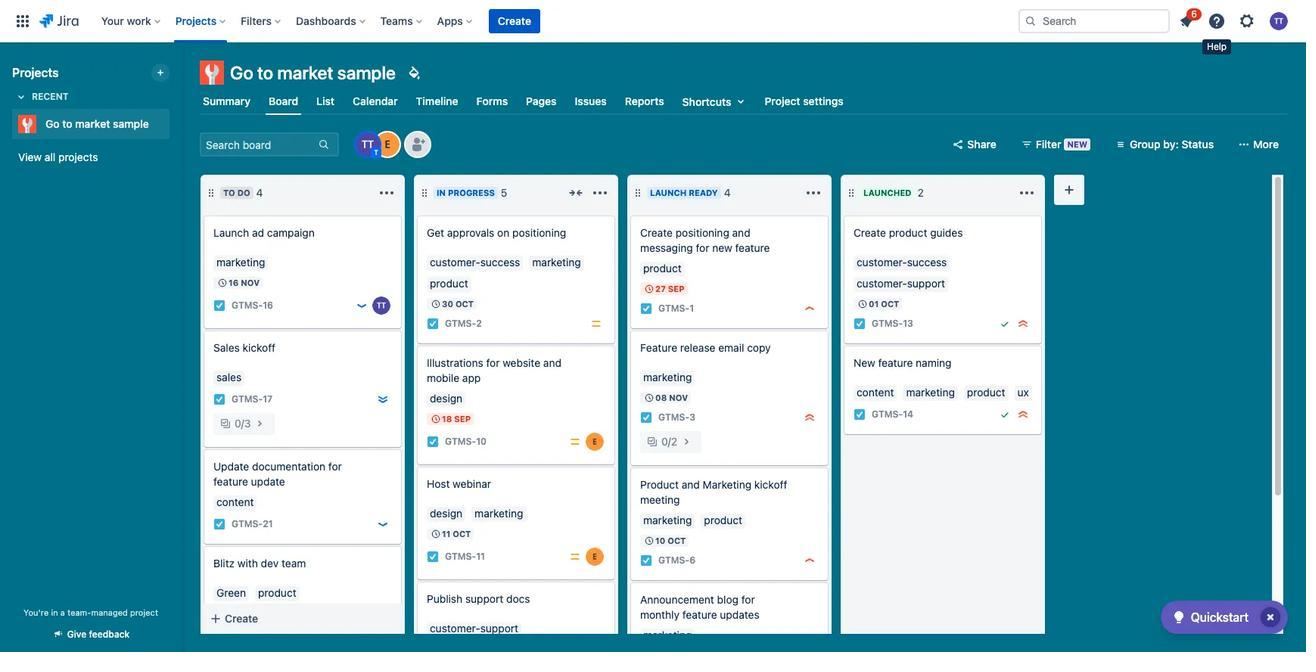Task type: vqa. For each thing, say whether or not it's contained in the screenshot.
top Done icon
no



Task type: locate. For each thing, give the bounding box(es) containing it.
gtms-1 link
[[658, 302, 694, 315]]

high image
[[804, 303, 816, 315]]

1 horizontal spatial 6
[[1191, 8, 1197, 20]]

11 october 2023 image
[[430, 528, 442, 540]]

to down recent
[[62, 117, 72, 130]]

settings
[[803, 95, 844, 107]]

1 horizontal spatial 4
[[724, 186, 731, 199]]

done image
[[999, 318, 1011, 330], [999, 318, 1011, 330]]

announcement
[[640, 593, 714, 606]]

gtms- up with
[[232, 519, 263, 530]]

1 horizontal spatial column actions menu image
[[591, 184, 609, 202]]

collapse image right 5 at the left top of the page
[[567, 184, 585, 202]]

1 vertical spatial 2
[[476, 318, 482, 330]]

gtms-10 link
[[445, 435, 487, 448]]

for up updates
[[741, 593, 755, 606]]

for inside the update documentation for feature update
[[328, 460, 342, 473]]

10 up gtms-6
[[655, 536, 665, 546]]

1 horizontal spatial collapse image
[[567, 184, 585, 202]]

filter
[[1036, 138, 1061, 151]]

1 medium image from the top
[[569, 436, 581, 448]]

0 vertical spatial 16
[[229, 278, 239, 288]]

1
[[690, 303, 694, 314]]

0 horizontal spatial kickoff
[[243, 341, 276, 354]]

task image down 10 october 2023 image
[[640, 555, 652, 567]]

0 horizontal spatial 6
[[690, 555, 696, 566]]

go to market sample up list
[[230, 62, 396, 83]]

0 vertical spatial nov
[[241, 278, 260, 288]]

task image
[[640, 303, 652, 315], [213, 394, 226, 406], [427, 436, 439, 448], [427, 551, 439, 563], [640, 555, 652, 567]]

0 horizontal spatial go
[[45, 117, 60, 130]]

task image for product and marketing kickoff meeting
[[640, 555, 652, 567]]

task image down 08 november 2023 image
[[640, 412, 652, 424]]

2 positioning from the left
[[676, 226, 729, 239]]

launch left ad on the left
[[213, 226, 249, 239]]

notifications image
[[1178, 12, 1196, 30]]

create right the apps dropdown button
[[498, 14, 531, 27]]

gtms-6 link
[[658, 554, 696, 567]]

for left new
[[696, 241, 709, 254]]

0 horizontal spatial column actions menu image
[[378, 184, 396, 202]]

to up the board
[[257, 62, 273, 83]]

and inside create positioning and messaging for new feature
[[732, 226, 750, 239]]

lowest image
[[377, 394, 389, 406]]

list link
[[313, 88, 338, 115]]

0 vertical spatial medium image
[[569, 436, 581, 448]]

banner
[[0, 0, 1306, 42]]

0 horizontal spatial 2
[[476, 318, 482, 330]]

new
[[1067, 139, 1087, 149], [854, 356, 875, 369]]

create left 22
[[225, 612, 258, 625]]

sep right the '18' in the left of the page
[[454, 414, 471, 424]]

gtms-13
[[872, 318, 913, 330]]

all
[[45, 151, 55, 163]]

0 vertical spatial to
[[257, 62, 273, 83]]

18 sep
[[442, 414, 471, 424]]

2 medium image from the top
[[569, 551, 581, 563]]

0 horizontal spatial 16
[[229, 278, 239, 288]]

eloisefrancis23 image for illustrations for website and mobile app
[[586, 433, 604, 451]]

2 horizontal spatial and
[[732, 226, 750, 239]]

task image for illustrations for website and mobile app
[[427, 436, 439, 448]]

go to market sample up view all projects link
[[45, 117, 149, 130]]

create button right the apps dropdown button
[[489, 9, 540, 33]]

task image left gtms-21 link
[[213, 518, 226, 530]]

2 right 'launched'
[[918, 186, 924, 199]]

16 up sales kickoff
[[263, 300, 273, 311]]

0 horizontal spatial positioning
[[512, 226, 566, 239]]

1 horizontal spatial 2
[[671, 435, 677, 448]]

1 vertical spatial create button
[[201, 605, 405, 633]]

1 vertical spatial medium image
[[569, 551, 581, 563]]

4
[[256, 186, 263, 199], [724, 186, 731, 199]]

kickoff right sales at the left of page
[[243, 341, 276, 354]]

gtms- down the 08 nov
[[658, 412, 690, 423]]

create up messaging on the top
[[640, 226, 673, 239]]

and right "product"
[[682, 478, 700, 491]]

kickoff inside product and marketing kickoff meeting
[[754, 478, 787, 491]]

gtms-14 link
[[872, 408, 914, 421]]

publish support docs
[[427, 593, 530, 605]]

forms link
[[473, 88, 511, 115]]

gtms- down 27 sep
[[658, 303, 690, 314]]

0 vertical spatial sep
[[668, 284, 685, 294]]

1 vertical spatial 6
[[690, 555, 696, 566]]

27
[[655, 284, 666, 294]]

2 4 from the left
[[724, 186, 731, 199]]

projects up recent
[[12, 66, 59, 79]]

highest image
[[1017, 409, 1029, 421], [804, 412, 816, 424]]

task image left the gtms-1 link at top right
[[640, 303, 652, 315]]

launch left ready
[[650, 188, 687, 198]]

1 horizontal spatial /
[[668, 435, 671, 448]]

1 vertical spatial 10
[[655, 536, 665, 546]]

eloisefrancis23 image
[[375, 132, 400, 157]]

create button
[[489, 9, 540, 33], [201, 605, 405, 633]]

collapse image down terry turtle image
[[353, 184, 372, 202]]

1 horizontal spatial positioning
[[676, 226, 729, 239]]

0 horizontal spatial sep
[[454, 414, 471, 424]]

new
[[712, 241, 732, 254]]

kickoff
[[243, 341, 276, 354], [754, 478, 787, 491]]

on
[[497, 226, 510, 239]]

21
[[263, 519, 273, 530]]

0 horizontal spatial and
[[543, 356, 561, 369]]

2
[[918, 186, 924, 199], [476, 318, 482, 330], [671, 435, 677, 448]]

monthly
[[640, 608, 680, 621]]

14
[[903, 409, 914, 420]]

2 up illustrations
[[476, 318, 482, 330]]

0 horizontal spatial sample
[[113, 117, 149, 130]]

1 horizontal spatial and
[[682, 478, 700, 491]]

01 oct
[[869, 299, 899, 309]]

create product guides
[[854, 226, 963, 239]]

task image down 18 september 2023 icon
[[427, 436, 439, 448]]

forms
[[476, 95, 508, 107]]

0 vertical spatial go
[[230, 62, 253, 83]]

2 eloisefrancis23 image from the top
[[586, 548, 604, 566]]

27 september 2023 image
[[643, 283, 655, 295], [643, 283, 655, 295]]

0 vertical spatial sample
[[337, 62, 396, 83]]

nov right 08
[[669, 393, 688, 403]]

campaign
[[267, 226, 315, 239]]

go down recent
[[45, 117, 60, 130]]

your work
[[101, 14, 151, 27]]

get approvals on positioning
[[427, 226, 566, 239]]

6 left help icon
[[1191, 8, 1197, 20]]

gtms- down 11 oct at the left of page
[[445, 551, 476, 563]]

0 horizontal spatial nov
[[241, 278, 260, 288]]

task image
[[213, 300, 226, 312], [427, 318, 439, 330], [854, 318, 866, 330], [854, 409, 866, 421], [640, 412, 652, 424], [213, 518, 226, 530], [213, 609, 226, 621]]

/
[[241, 417, 244, 430], [668, 435, 671, 448]]

search image
[[1025, 15, 1037, 27]]

oct
[[455, 299, 474, 309], [881, 299, 899, 309], [453, 529, 471, 539], [668, 536, 686, 546]]

2 vertical spatial and
[[682, 478, 700, 491]]

1 column actions menu image from the left
[[378, 184, 396, 202]]

0 horizontal spatial collapse image
[[353, 184, 372, 202]]

0 horizontal spatial 0
[[235, 417, 241, 430]]

product
[[889, 226, 927, 239]]

0 horizontal spatial 3
[[244, 417, 251, 430]]

medium image
[[569, 436, 581, 448], [569, 551, 581, 563]]

1 vertical spatial go to market sample
[[45, 117, 149, 130]]

give feedback
[[67, 629, 130, 640]]

timeline
[[416, 95, 458, 107]]

task image for gtms-13
[[854, 318, 866, 330]]

0 horizontal spatial launch
[[213, 226, 249, 239]]

1 vertical spatial launch
[[213, 226, 249, 239]]

11 up gtms-11 on the bottom of page
[[442, 529, 451, 539]]

gtms- for 1
[[658, 303, 690, 314]]

2 for launched 2
[[918, 186, 924, 199]]

create
[[498, 14, 531, 27], [640, 226, 673, 239], [854, 226, 886, 239], [225, 612, 258, 625]]

0 horizontal spatial /
[[241, 417, 244, 430]]

1 vertical spatial 11
[[476, 551, 485, 563]]

2 collapse image from the left
[[567, 184, 585, 202]]

projects up sidebar navigation icon
[[175, 14, 217, 27]]

10 up the webinar
[[476, 436, 487, 448]]

1 horizontal spatial 16
[[263, 300, 273, 311]]

create button inside primary element
[[489, 9, 540, 33]]

1 vertical spatial nov
[[669, 393, 688, 403]]

11 inside gtms-11 link
[[476, 551, 485, 563]]

filters
[[241, 14, 272, 27]]

feature right new
[[735, 241, 770, 254]]

and up new
[[732, 226, 750, 239]]

positioning inside create positioning and messaging for new feature
[[676, 226, 729, 239]]

1 eloisefrancis23 image from the top
[[586, 433, 604, 451]]

new right filter
[[1067, 139, 1087, 149]]

Search field
[[1019, 9, 1170, 33]]

1 horizontal spatial to
[[257, 62, 273, 83]]

launch inside launch ready 4
[[650, 188, 687, 198]]

gtms- for 2
[[445, 318, 476, 330]]

positioning right on
[[512, 226, 566, 239]]

1 horizontal spatial projects
[[175, 14, 217, 27]]

0 vertical spatial /
[[241, 417, 244, 430]]

16 november 2023 image
[[216, 277, 229, 289], [216, 277, 229, 289]]

help tooltip
[[1202, 39, 1231, 54]]

1 vertical spatial to
[[62, 117, 72, 130]]

feature inside 'announcement blog for monthly feature updates'
[[682, 608, 717, 621]]

11 up publish support docs
[[476, 551, 485, 563]]

11 oct
[[442, 529, 471, 539]]

1 vertical spatial projects
[[12, 66, 59, 79]]

0 for 0 / 3
[[235, 417, 241, 430]]

1 vertical spatial sep
[[454, 414, 471, 424]]

1 horizontal spatial 3
[[690, 412, 695, 423]]

11
[[442, 529, 451, 539], [476, 551, 485, 563]]

highest image
[[1017, 318, 1029, 330]]

you're in a team-managed project
[[24, 608, 158, 618]]

1 horizontal spatial 11
[[476, 551, 485, 563]]

1 vertical spatial kickoff
[[754, 478, 787, 491]]

gtms- down new feature naming
[[872, 409, 903, 420]]

dev
[[261, 557, 279, 570]]

4 right ready
[[724, 186, 731, 199]]

for right documentation
[[328, 460, 342, 473]]

/ down the gtms-3 "link"
[[668, 435, 671, 448]]

banner containing your work
[[0, 0, 1306, 42]]

0 vertical spatial 2
[[918, 186, 924, 199]]

new down the gtms-13 "link"
[[854, 356, 875, 369]]

/ down gtms-17 link at bottom
[[241, 417, 244, 430]]

oct right 30
[[455, 299, 474, 309]]

30 october 2023 image
[[430, 298, 442, 310]]

product and marketing kickoff meeting
[[640, 478, 787, 506]]

0 vertical spatial go to market sample
[[230, 62, 396, 83]]

tab list
[[191, 88, 1297, 115]]

0 vertical spatial new
[[1067, 139, 1087, 149]]

2 column actions menu image from the left
[[591, 184, 609, 202]]

0 down the gtms-3 "link"
[[661, 435, 668, 448]]

oct up gtms-6
[[668, 536, 686, 546]]

positioning up new
[[676, 226, 729, 239]]

for left website
[[486, 356, 500, 369]]

0 vertical spatial 10
[[476, 436, 487, 448]]

gtms-14
[[872, 409, 914, 420]]

gtms-16
[[232, 300, 273, 311]]

task image for gtms-16
[[213, 300, 226, 312]]

collapse image
[[353, 184, 372, 202], [567, 184, 585, 202]]

feature
[[640, 341, 677, 354]]

blitz
[[213, 557, 235, 570]]

gtms-22
[[232, 610, 274, 621]]

a
[[60, 608, 65, 618]]

sep right 27
[[668, 284, 685, 294]]

create project image
[[154, 67, 166, 79]]

gtms- down 10 oct
[[658, 555, 690, 566]]

go up summary
[[230, 62, 253, 83]]

task image left gtms-22 link
[[213, 609, 226, 621]]

update
[[213, 460, 249, 473]]

1 vertical spatial 0
[[661, 435, 668, 448]]

16 up gtms-16
[[229, 278, 239, 288]]

naming
[[916, 356, 952, 369]]

eloisefrancis23 image
[[586, 433, 604, 451], [586, 548, 604, 566]]

gtms-2
[[445, 318, 482, 330]]

nov up gtms-16
[[241, 278, 260, 288]]

13
[[903, 318, 913, 330]]

add people image
[[409, 135, 427, 154]]

for inside illustrations for website and mobile app
[[486, 356, 500, 369]]

oct right the 01
[[881, 299, 899, 309]]

and right website
[[543, 356, 561, 369]]

gtms- down the 01 oct
[[872, 318, 903, 330]]

1 horizontal spatial kickoff
[[754, 478, 787, 491]]

dashboards
[[296, 14, 356, 27]]

gtms-13 link
[[872, 317, 913, 330]]

appswitcher icon image
[[14, 12, 32, 30]]

0 horizontal spatial highest image
[[804, 412, 816, 424]]

1 vertical spatial sample
[[113, 117, 149, 130]]

1 horizontal spatial market
[[277, 62, 333, 83]]

market up view all projects link
[[75, 117, 110, 130]]

0 horizontal spatial 4
[[256, 186, 263, 199]]

host webinar
[[427, 478, 491, 490]]

1 horizontal spatial new
[[1067, 139, 1087, 149]]

1 vertical spatial new
[[854, 356, 875, 369]]

sample left add to starred icon
[[113, 117, 149, 130]]

1 horizontal spatial sep
[[668, 284, 685, 294]]

0
[[235, 417, 241, 430], [661, 435, 668, 448]]

feature down announcement
[[682, 608, 717, 621]]

task image for create positioning and messaging for new feature
[[640, 303, 652, 315]]

2 horizontal spatial 2
[[918, 186, 924, 199]]

your
[[101, 14, 124, 27]]

gtms- up 0 / 3
[[232, 394, 263, 405]]

task image left gtms-17 link at bottom
[[213, 394, 226, 406]]

gtms- down with
[[232, 610, 263, 621]]

0 horizontal spatial market
[[75, 117, 110, 130]]

team
[[282, 557, 306, 570]]

oct up gtms-11 on the bottom of page
[[453, 529, 471, 539]]

1 horizontal spatial launch
[[650, 188, 687, 198]]

done image
[[999, 409, 1011, 421], [999, 409, 1011, 421]]

create button down team
[[201, 605, 405, 633]]

0 vertical spatial 11
[[442, 529, 451, 539]]

0 horizontal spatial to
[[62, 117, 72, 130]]

0 vertical spatial and
[[732, 226, 750, 239]]

4 right do
[[256, 186, 263, 199]]

gtms- down 18 sep
[[445, 436, 476, 448]]

0 vertical spatial create button
[[489, 9, 540, 33]]

0 horizontal spatial 11
[[442, 529, 451, 539]]

to do 4
[[223, 186, 263, 199]]

oct for approvals
[[455, 299, 474, 309]]

1 vertical spatial go
[[45, 117, 60, 130]]

0 horizontal spatial create button
[[201, 605, 405, 633]]

10
[[476, 436, 487, 448], [655, 536, 665, 546]]

5
[[501, 186, 507, 199]]

nov
[[241, 278, 260, 288], [669, 393, 688, 403]]

27 sep
[[655, 284, 685, 294]]

for inside create positioning and messaging for new feature
[[696, 241, 709, 254]]

project settings link
[[762, 88, 847, 115]]

sample
[[337, 62, 396, 83], [113, 117, 149, 130]]

gtms-2 link
[[445, 317, 482, 330]]

30 october 2023 image
[[430, 298, 442, 310]]

0 horizontal spatial 10
[[476, 436, 487, 448]]

01 october 2023 image
[[857, 298, 869, 310]]

jira image
[[39, 12, 79, 30], [39, 12, 79, 30]]

timeline link
[[413, 88, 461, 115]]

1 horizontal spatial 0
[[661, 435, 668, 448]]

sample up calendar
[[337, 62, 396, 83]]

1 vertical spatial eloisefrancis23 image
[[586, 548, 604, 566]]

1 collapse image from the left
[[353, 184, 372, 202]]

gtms-
[[232, 300, 263, 311], [658, 303, 690, 314], [445, 318, 476, 330], [872, 318, 903, 330], [232, 394, 263, 405], [872, 409, 903, 420], [658, 412, 690, 423], [445, 436, 476, 448], [232, 519, 263, 530], [445, 551, 476, 563], [658, 555, 690, 566], [232, 610, 263, 621]]

recent
[[32, 91, 69, 102]]

feature
[[735, 241, 770, 254], [878, 356, 913, 369], [213, 475, 248, 488], [682, 608, 717, 621]]

1 vertical spatial market
[[75, 117, 110, 130]]

11 october 2023 image
[[430, 528, 442, 540]]

1 vertical spatial /
[[668, 435, 671, 448]]

0 horizontal spatial new
[[854, 356, 875, 369]]

0 vertical spatial kickoff
[[243, 341, 276, 354]]

go to market sample link
[[12, 109, 163, 139]]

2 down the gtms-3 "link"
[[671, 435, 677, 448]]

task image down 11 october 2023 image
[[427, 551, 439, 563]]

task image down 01 october 2023 icon
[[854, 318, 866, 330]]

0 vertical spatial launch
[[650, 188, 687, 198]]

illustrations for website and mobile app
[[427, 356, 561, 384]]

1 vertical spatial 16
[[263, 300, 273, 311]]

0 vertical spatial eloisefrancis23 image
[[586, 433, 604, 451]]

kickoff right marketing
[[754, 478, 787, 491]]

sep
[[668, 284, 685, 294], [454, 414, 471, 424]]

gtms- down 30 oct
[[445, 318, 476, 330]]

quickstart button
[[1161, 601, 1288, 634]]

6 up announcement
[[690, 555, 696, 566]]

08 november 2023 image
[[643, 392, 655, 404]]

1 vertical spatial and
[[543, 356, 561, 369]]

0 vertical spatial projects
[[175, 14, 217, 27]]

feature down update at bottom
[[213, 475, 248, 488]]

list
[[316, 95, 335, 107]]

task image for gtms-3
[[640, 412, 652, 424]]

1 horizontal spatial go
[[230, 62, 253, 83]]

1 horizontal spatial sample
[[337, 62, 396, 83]]

project
[[765, 95, 800, 107]]

0 vertical spatial 6
[[1191, 8, 1197, 20]]

market up list
[[277, 62, 333, 83]]

0 vertical spatial market
[[277, 62, 333, 83]]

task image down 30 october 2023 icon
[[427, 318, 439, 330]]

column actions menu image for 5
[[591, 184, 609, 202]]

17
[[263, 394, 273, 405]]

0 vertical spatial 0
[[235, 417, 241, 430]]

task image left "gtms-16" link on the top of the page
[[213, 300, 226, 312]]

create positioning and messaging for new feature
[[640, 226, 770, 254]]

1 horizontal spatial highest image
[[1017, 409, 1029, 421]]

gtms- down 16 nov
[[232, 300, 263, 311]]

task image left gtms-14 link
[[854, 409, 866, 421]]

sep for mobile
[[454, 414, 471, 424]]

column actions menu image
[[378, 184, 396, 202], [591, 184, 609, 202]]

1 4 from the left
[[256, 186, 263, 199]]

1 horizontal spatial nov
[[669, 393, 688, 403]]

0 down gtms-17 link at bottom
[[235, 417, 241, 430]]

1 horizontal spatial create button
[[489, 9, 540, 33]]



Task type: describe. For each thing, give the bounding box(es) containing it.
docs
[[506, 593, 530, 605]]

create left product
[[854, 226, 886, 239]]

task image for gtms-14
[[854, 409, 866, 421]]

ad
[[252, 226, 264, 239]]

dismiss quickstart image
[[1258, 605, 1283, 630]]

teams button
[[376, 9, 428, 33]]

work
[[127, 14, 151, 27]]

tab list containing board
[[191, 88, 1297, 115]]

Search board text field
[[201, 134, 316, 155]]

08 november 2023 image
[[643, 392, 655, 404]]

shortcuts
[[682, 95, 731, 108]]

gtms- for 21
[[232, 519, 263, 530]]

gtms-21
[[232, 519, 273, 530]]

give feedback button
[[43, 622, 139, 647]]

10 oct
[[655, 536, 686, 546]]

gtms- for 13
[[872, 318, 903, 330]]

launch ad campaign
[[213, 226, 315, 239]]

18
[[442, 414, 452, 424]]

0 for 0 / 2
[[661, 435, 668, 448]]

help
[[1207, 41, 1227, 52]]

in
[[51, 608, 58, 618]]

your work button
[[97, 9, 166, 33]]

nov for feature
[[669, 393, 688, 403]]

reports link
[[622, 88, 667, 115]]

messaging
[[640, 241, 693, 254]]

apps
[[437, 14, 463, 27]]

launch for launch ad campaign
[[213, 226, 249, 239]]

meeting
[[640, 493, 680, 506]]

email
[[718, 341, 744, 354]]

10 inside gtms-10 link
[[476, 436, 487, 448]]

terry turtle image
[[372, 297, 390, 315]]

gtms-6
[[658, 555, 696, 566]]

medium image for host webinar
[[569, 551, 581, 563]]

3 inside the gtms-3 "link"
[[690, 412, 695, 423]]

set background color image
[[405, 64, 423, 82]]

projects
[[58, 151, 98, 163]]

eloisefrancis23 image for host webinar
[[586, 548, 604, 566]]

gtms- for 6
[[658, 555, 690, 566]]

10 october 2023 image
[[643, 535, 655, 547]]

feature inside create positioning and messaging for new feature
[[735, 241, 770, 254]]

product
[[640, 478, 679, 491]]

launch for launch ready 4
[[650, 188, 687, 198]]

medium image
[[590, 318, 602, 330]]

announcement blog for monthly feature updates
[[640, 593, 760, 621]]

1 horizontal spatial 10
[[655, 536, 665, 546]]

1 horizontal spatial go to market sample
[[230, 62, 396, 83]]

create column image
[[1060, 181, 1078, 199]]

sidebar navigation image
[[165, 61, 198, 91]]

terry turtle image
[[356, 132, 380, 157]]

by:
[[1163, 138, 1179, 151]]

to
[[223, 188, 235, 198]]

reports
[[625, 95, 664, 107]]

gtms-11
[[445, 551, 485, 563]]

illustrations
[[427, 356, 483, 369]]

08
[[655, 393, 667, 403]]

new inside filter new
[[1067, 139, 1087, 149]]

gtms- for 16
[[232, 300, 263, 311]]

feature left naming
[[878, 356, 913, 369]]

and inside illustrations for website and mobile app
[[543, 356, 561, 369]]

gtms-1
[[658, 303, 694, 314]]

status
[[1182, 138, 1214, 151]]

0 horizontal spatial projects
[[12, 66, 59, 79]]

project
[[130, 608, 158, 618]]

give
[[67, 629, 86, 640]]

summary link
[[200, 88, 253, 115]]

view all projects
[[18, 151, 98, 163]]

4 for to do 4
[[256, 186, 263, 199]]

view all projects link
[[12, 144, 170, 171]]

4 for launch ready 4
[[724, 186, 731, 199]]

updates
[[720, 608, 760, 621]]

teams
[[380, 14, 413, 27]]

gtms- for 14
[[872, 409, 903, 420]]

medium image for illustrations for website and mobile app
[[569, 436, 581, 448]]

and inside product and marketing kickoff meeting
[[682, 478, 700, 491]]

feature release email copy
[[640, 341, 771, 354]]

18 september 2023 image
[[430, 413, 442, 425]]

gtms- for 17
[[232, 394, 263, 405]]

calendar link
[[350, 88, 401, 115]]

16 inside "gtms-16" link
[[263, 300, 273, 311]]

30
[[442, 299, 453, 309]]

sales kickoff
[[213, 341, 276, 354]]

2 for gtms-2
[[476, 318, 482, 330]]

gtms-16 link
[[232, 299, 273, 312]]

nov for launch
[[241, 278, 260, 288]]

gtms-11 link
[[445, 550, 485, 563]]

filter new
[[1036, 138, 1087, 151]]

oct for webinar
[[453, 529, 471, 539]]

help image
[[1208, 12, 1226, 30]]

projects inside projects dropdown button
[[175, 14, 217, 27]]

low image
[[377, 518, 389, 530]]

share
[[967, 138, 996, 151]]

/ for 2
[[668, 435, 671, 448]]

gtms- for 10
[[445, 436, 476, 448]]

column actions menu image for 4
[[378, 184, 396, 202]]

shortcuts button
[[679, 88, 753, 115]]

1 positioning from the left
[[512, 226, 566, 239]]

host
[[427, 478, 450, 490]]

more
[[1253, 138, 1279, 151]]

blitz with dev team
[[213, 557, 306, 570]]

update documentation for feature update
[[213, 460, 342, 488]]

view
[[18, 151, 42, 163]]

low image
[[356, 300, 368, 312]]

in progress 5
[[437, 186, 507, 199]]

oct for product
[[881, 299, 899, 309]]

for inside 'announcement blog for monthly feature updates'
[[741, 593, 755, 606]]

gtms-17
[[232, 394, 273, 405]]

01 october 2023 image
[[857, 298, 869, 310]]

calendar
[[353, 95, 398, 107]]

sales
[[213, 341, 240, 354]]

gtms- for 11
[[445, 551, 476, 563]]

gtms-3
[[658, 412, 695, 423]]

0 horizontal spatial go to market sample
[[45, 117, 149, 130]]

create inside create positioning and messaging for new feature
[[640, 226, 673, 239]]

settings image
[[1238, 12, 1256, 30]]

add to starred image
[[165, 115, 183, 133]]

oct for and
[[668, 536, 686, 546]]

task image for gtms-21
[[213, 518, 226, 530]]

sample inside go to market sample link
[[113, 117, 149, 130]]

your profile and settings image
[[1270, 12, 1288, 30]]

approvals
[[447, 226, 494, 239]]

18 september 2023 image
[[430, 413, 442, 425]]

2 vertical spatial 2
[[671, 435, 677, 448]]

group by: status
[[1130, 138, 1214, 151]]

pages link
[[523, 88, 560, 115]]

task image for gtms-22
[[213, 609, 226, 621]]

task image for gtms-2
[[427, 318, 439, 330]]

10 october 2023 image
[[643, 535, 655, 547]]

copy
[[747, 341, 771, 354]]

/ for 3
[[241, 417, 244, 430]]

check image
[[1170, 608, 1188, 627]]

gtms- for 3
[[658, 412, 690, 423]]

release
[[680, 341, 716, 354]]

high image
[[804, 555, 816, 567]]

launch ready 4
[[650, 186, 731, 199]]

collapse recent projects image
[[12, 88, 30, 106]]

ready
[[689, 188, 718, 198]]

gtms-10
[[445, 436, 487, 448]]

sep for for
[[668, 284, 685, 294]]

primary element
[[9, 0, 1019, 42]]

feature inside the update documentation for feature update
[[213, 475, 248, 488]]

mobile
[[427, 372, 459, 384]]

launched
[[863, 188, 912, 198]]

dashboards button
[[291, 9, 371, 33]]

get
[[427, 226, 444, 239]]

30 oct
[[442, 299, 474, 309]]

in
[[437, 188, 446, 198]]

task image for host webinar
[[427, 551, 439, 563]]

gtms-22 link
[[232, 609, 274, 622]]

01
[[869, 299, 879, 309]]

gtms- for 22
[[232, 610, 263, 621]]

blog
[[717, 593, 739, 606]]

quickstart
[[1191, 611, 1249, 624]]

create inside primary element
[[498, 14, 531, 27]]

collapse image for 4
[[353, 184, 372, 202]]

pages
[[526, 95, 557, 107]]

collapse image for 5
[[567, 184, 585, 202]]

projects button
[[171, 9, 232, 33]]



